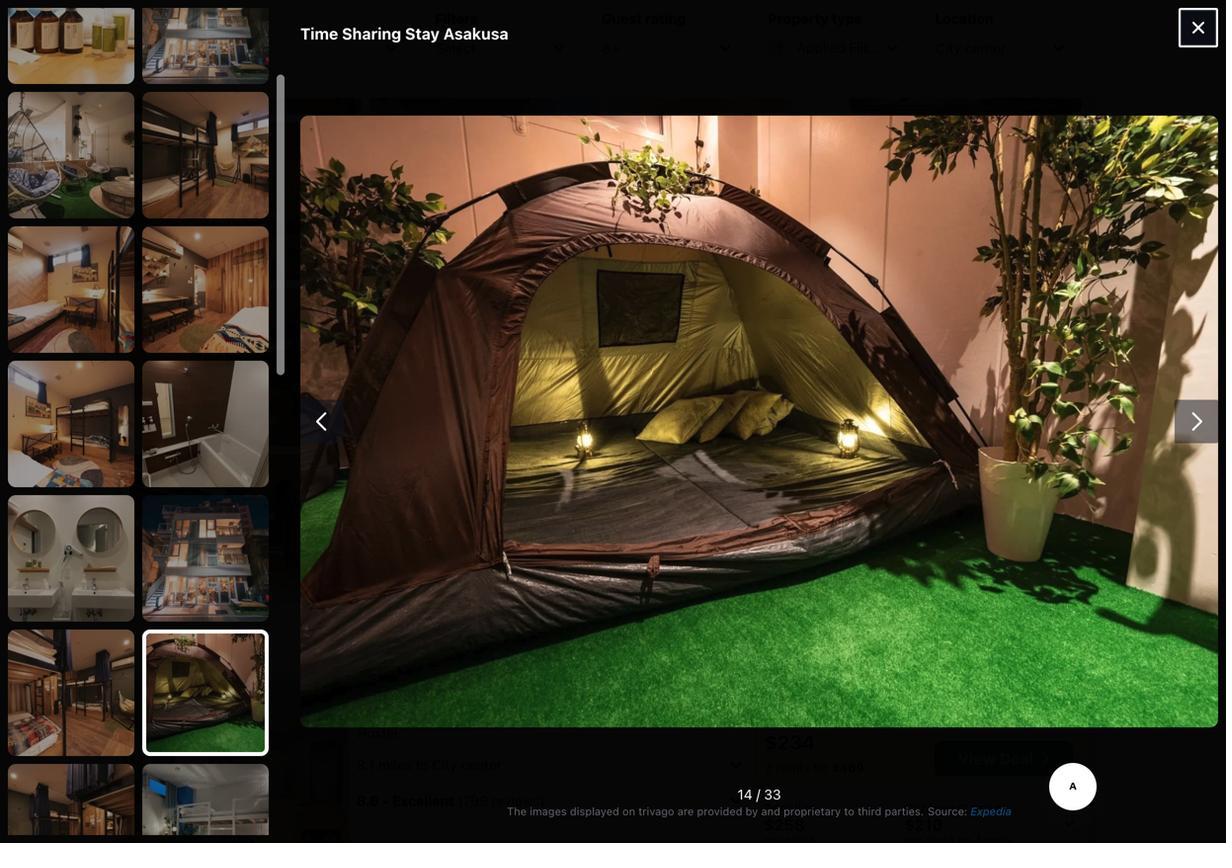 Task type: vqa. For each thing, say whether or not it's contained in the screenshot.
$234
yes



Task type: locate. For each thing, give the bounding box(es) containing it.
by
[[746, 805, 759, 818]]

deal
[[1000, 749, 1034, 768]]

filters up select
[[435, 10, 478, 27]]

location
[[936, 10, 994, 27]]

$600
[[173, 40, 208, 56]]

on
[[623, 805, 636, 818]]

stay
[[405, 24, 440, 43]]

1 horizontal spatial -
[[383, 793, 389, 809]]

1 vertical spatial expedia
[[971, 805, 1012, 818]]

1 horizontal spatial to
[[845, 805, 855, 818]]

14
[[738, 786, 753, 803]]

1 vertical spatial to
[[845, 805, 855, 818]]

1 horizontal spatial hostel
[[485, 689, 545, 712]]

close button
[[1018, 629, 1082, 665]]

0 vertical spatial to
[[416, 757, 429, 773]]

0 horizontal spatial expedia
[[765, 698, 819, 714]]

applied filters
[[797, 39, 889, 55]]

center
[[966, 40, 1007, 56], [461, 757, 502, 773]]

$0
[[142, 40, 159, 56]]

city up 8.6 - excellent (799 reviews)
[[432, 757, 458, 773]]

center down location
[[966, 40, 1007, 56]]

1 vertical spatial hostel
[[357, 725, 398, 741]]

center up '(799'
[[461, 757, 502, 773]]

images
[[530, 805, 567, 818]]

and
[[762, 805, 781, 818]]

hostel inside button
[[485, 689, 545, 712]]

0 horizontal spatial center
[[461, 757, 502, 773]]

- right 8.6 on the bottom
[[383, 793, 389, 809]]

for
[[813, 761, 829, 775]]

rating
[[646, 10, 686, 27]]

priceline $258
[[764, 801, 816, 834]]

-
[[163, 40, 170, 56], [383, 793, 389, 809]]

sharing
[[342, 24, 402, 43]]

third
[[858, 805, 882, 818]]

1 vertical spatial -
[[383, 793, 389, 809]]

$469
[[832, 761, 865, 775]]

8.6
[[357, 793, 379, 809]]

price:
[[972, 801, 1006, 815]]

close
[[1031, 639, 1070, 655]]

guest rating
[[602, 10, 686, 27]]

- for $0
[[163, 40, 170, 56]]

1 horizontal spatial city
[[937, 40, 962, 56]]

price: per night
[[141, 10, 242, 27]]

to
[[416, 757, 429, 773], [845, 805, 855, 818]]

$210
[[905, 816, 943, 834]]

0 vertical spatial filters
[[435, 10, 478, 27]]

hostel button
[[357, 724, 398, 742]]

(799
[[458, 793, 488, 809]]

- right '$0'
[[163, 40, 170, 56]]

expedia right "lowest"
[[971, 805, 1012, 818]]

0 vertical spatial -
[[163, 40, 170, 56]]

0 horizontal spatial filters
[[435, 10, 478, 27]]

2 nights for $469
[[765, 761, 865, 775]]

to left third
[[845, 805, 855, 818]]

0 vertical spatial expedia
[[765, 698, 819, 714]]

our lowest price: $210
[[905, 801, 1006, 834]]

to right miles
[[416, 757, 429, 773]]

$258
[[764, 816, 805, 834]]

property
[[769, 10, 829, 27]]

priceline
[[764, 801, 816, 815]]

33
[[764, 786, 782, 803]]

our
[[905, 801, 927, 815]]

8.1 miles to city center button
[[357, 749, 748, 780]]

8.6 - excellent (799 reviews)
[[357, 793, 545, 809]]

expedia
[[765, 698, 819, 714], [971, 805, 1012, 818]]

center inside button
[[461, 757, 502, 773]]

night
[[209, 10, 242, 27]]

hostel up 8.1
[[357, 725, 398, 741]]

0 vertical spatial hostel
[[485, 689, 545, 712]]

view
[[959, 749, 996, 768]]

time sharing stay asakusa
[[301, 24, 509, 43]]

1
[[777, 41, 783, 55]]

0 horizontal spatial -
[[163, 40, 170, 56]]

0 horizontal spatial to
[[416, 757, 429, 773]]

2
[[765, 761, 772, 775]]

asakusa
[[444, 24, 509, 43]]

more
[[583, 574, 619, 591]]

city down location
[[937, 40, 962, 56]]

1 horizontal spatial expedia
[[971, 805, 1012, 818]]

hostel
[[485, 689, 545, 712], [357, 725, 398, 741]]

1 horizontal spatial filters
[[850, 39, 889, 55]]

8.1
[[357, 757, 375, 773]]

0 vertical spatial center
[[966, 40, 1007, 56]]

guest
[[602, 10, 642, 27]]

city inside 8.1 miles to city center button
[[432, 757, 458, 773]]

filters down type on the right top of the page
[[850, 39, 889, 55]]

filters
[[435, 10, 478, 27], [850, 39, 889, 55]]

1 vertical spatial city
[[432, 757, 458, 773]]

city
[[937, 40, 962, 56], [432, 757, 458, 773]]

+
[[211, 40, 220, 56]]

1 vertical spatial center
[[461, 757, 502, 773]]

8.1 miles to city center
[[357, 757, 502, 773]]

0 horizontal spatial city
[[432, 757, 458, 773]]

1 vertical spatial filters
[[850, 39, 889, 55]]

expedia up $234
[[765, 698, 819, 714]]

share button
[[137, 629, 227, 665]]

hostel left and
[[485, 689, 545, 712]]

per
[[184, 10, 206, 27]]

show
[[543, 574, 580, 591]]

and
[[550, 689, 587, 712]]

beagle
[[357, 689, 421, 712]]



Task type: describe. For each thing, give the bounding box(es) containing it.
apartments
[[592, 689, 703, 712]]

applied
[[797, 39, 846, 55]]

beagle tokyo hostel and apartments button
[[357, 689, 717, 713]]

are
[[678, 805, 694, 818]]

miles
[[379, 757, 412, 773]]

expedia button
[[971, 804, 1012, 820]]

show more photos button
[[530, 565, 682, 601]]

time
[[301, 24, 338, 43]]

1 horizontal spatial center
[[966, 40, 1007, 56]]

tokyo
[[425, 689, 480, 712]]

14 / 33 the images displayed on trivago are provided by and proprietary to third parties. source: expedia
[[507, 786, 1012, 818]]

view deal
[[959, 749, 1034, 768]]

$234
[[765, 731, 816, 754]]

0 vertical spatial city
[[937, 40, 962, 56]]

beagle tokyo hostel and apartments, (tokyo, japan) image
[[122, 681, 349, 843]]

city center
[[937, 40, 1007, 56]]

share
[[175, 639, 215, 655]]

type
[[832, 10, 863, 27]]

to inside button
[[416, 757, 429, 773]]

expedia inside '14 / 33 the images displayed on trivago are provided by and proprietary to third parties. source: expedia'
[[971, 805, 1012, 818]]

property type
[[769, 10, 863, 27]]

excellent
[[393, 793, 455, 809]]

lowest
[[930, 801, 969, 815]]

beagle tokyo hostel and apartments
[[357, 689, 703, 712]]

show more photos
[[543, 574, 669, 591]]

view deal button
[[935, 741, 1074, 777]]

reviews)
[[492, 793, 545, 809]]

trivago
[[639, 805, 675, 818]]

price:
[[141, 10, 181, 27]]

select
[[436, 40, 476, 56]]

photos
[[622, 574, 669, 591]]

8+
[[603, 40, 620, 56]]

proprietary
[[784, 805, 841, 818]]

parties.
[[885, 805, 924, 818]]

provided
[[697, 805, 743, 818]]

0 horizontal spatial hostel
[[357, 725, 398, 741]]

the
[[507, 805, 527, 818]]

to inside '14 / 33 the images displayed on trivago are provided by and proprietary to third parties. source: expedia'
[[845, 805, 855, 818]]

source:
[[928, 805, 968, 818]]

$0 - $600 +
[[142, 40, 220, 56]]

nights
[[776, 761, 810, 775]]

- for 8.6
[[383, 793, 389, 809]]

displayed
[[570, 805, 620, 818]]

/
[[757, 786, 761, 803]]



